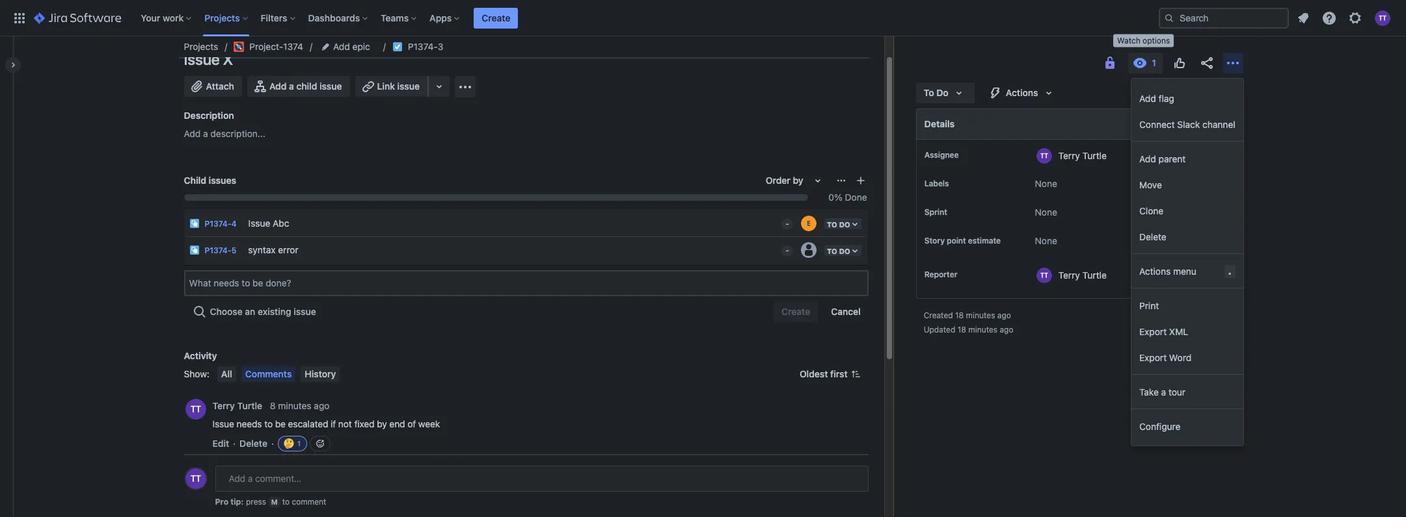 Task type: locate. For each thing, give the bounding box(es) containing it.
export inside export word link
[[1139, 352, 1167, 363]]

story point estimate
[[924, 236, 1001, 246]]

0 horizontal spatial configure
[[1139, 421, 1181, 432]]

1 vertical spatial - button
[[776, 238, 794, 258]]

order by
[[766, 175, 803, 186]]

0 horizontal spatial delete
[[240, 439, 267, 450]]

menu bar
[[215, 367, 343, 383]]

link web pages and more image
[[431, 79, 447, 94]]

0 horizontal spatial delete button
[[240, 438, 267, 451]]

2 horizontal spatial a
[[1161, 387, 1166, 398]]

issue for issue needs to be escalated if not fixed by end of week
[[212, 419, 234, 430]]

2 vertical spatial terry
[[212, 401, 235, 412]]

teams button
[[377, 7, 422, 28]]

0 vertical spatial configure
[[1185, 312, 1228, 323]]

Child issues field
[[185, 272, 867, 295]]

1 vertical spatial delete
[[240, 439, 267, 450]]

delete down needs
[[240, 439, 267, 450]]

issue
[[320, 81, 342, 92], [397, 81, 420, 92], [294, 306, 316, 318]]

1 vertical spatial configure link
[[1132, 414, 1243, 440]]

project-1374
[[249, 41, 303, 52]]

by right order
[[793, 175, 803, 186]]

1 vertical spatial 1
[[270, 460, 274, 471]]

add for add a child issue
[[269, 81, 287, 92]]

configure
[[1185, 312, 1228, 323], [1139, 421, 1181, 432]]

0 vertical spatial p1374-
[[408, 41, 438, 52]]

p1374- for 4
[[205, 219, 231, 229]]

a down description
[[203, 128, 208, 139]]

0 vertical spatial terry turtle
[[1058, 150, 1107, 161]]

1 horizontal spatial to
[[282, 498, 290, 508]]

be
[[275, 419, 286, 430]]

3
[[438, 41, 443, 52]]

0 vertical spatial delete
[[1139, 231, 1167, 242]]

0 vertical spatial turtle
[[1083, 150, 1107, 161]]

cancel button
[[823, 302, 868, 323]]

p1374-3
[[408, 41, 443, 52]]

xml
[[1169, 326, 1188, 337]]

add left parent
[[1139, 153, 1156, 164]]

1 - from the top
[[786, 219, 789, 229]]

1 vertical spatial delete button
[[240, 438, 267, 451]]

2 group from the top
[[1132, 142, 1243, 254]]

1 horizontal spatial 1
[[297, 440, 301, 448]]

Add a comment… field
[[215, 467, 868, 493]]

description...
[[210, 128, 265, 139]]

assignee: eloisefrancis23 image
[[801, 216, 817, 232]]

1 horizontal spatial configure
[[1185, 312, 1228, 323]]

2 vertical spatial issue
[[212, 419, 234, 430]]

add left epic
[[333, 41, 350, 52]]

move button
[[1132, 172, 1243, 198]]

0 horizontal spatial 1
[[270, 460, 274, 471]]

0 vertical spatial by
[[793, 175, 803, 186]]

all
[[221, 369, 232, 380]]

2 - from the top
[[786, 246, 789, 256]]

projects left x
[[184, 41, 218, 52]]

create button
[[474, 7, 518, 28]]

configure up xml
[[1185, 312, 1228, 323]]

group containing print
[[1132, 289, 1243, 375]]

jira software image
[[34, 10, 121, 26], [34, 10, 121, 26]]

3 none from the top
[[1035, 236, 1057, 247]]

to left be
[[264, 419, 273, 430]]

Search field
[[1159, 7, 1289, 28]]

projects for projects link
[[184, 41, 218, 52]]

error
[[278, 244, 299, 255]]

projects
[[204, 12, 240, 23], [184, 41, 218, 52]]

ago
[[997, 311, 1011, 321], [1000, 325, 1013, 335], [314, 401, 330, 412], [308, 460, 323, 471]]

export xml link
[[1132, 319, 1243, 345]]

configure link down take a tour button
[[1132, 414, 1243, 440]]

1 left the minute
[[270, 460, 274, 471]]

0 horizontal spatial issue
[[294, 306, 316, 318]]

- for syntax error
[[786, 246, 789, 256]]

projects button
[[201, 7, 253, 28]]

add down description
[[184, 128, 201, 139]]

add inside add epic dropdown button
[[333, 41, 350, 52]]

issue x
[[184, 50, 233, 68]]

p1374- left copy link to issue icon
[[408, 41, 438, 52]]

0 horizontal spatial by
[[377, 419, 387, 430]]

add inside add flag button
[[1139, 93, 1156, 104]]

export inside export xml link
[[1139, 326, 1167, 337]]

add epic button
[[319, 39, 374, 55]]

2 export from the top
[[1139, 352, 1167, 363]]

settings image
[[1348, 10, 1363, 26]]

add
[[333, 41, 350, 52], [269, 81, 287, 92], [1139, 93, 1156, 104], [184, 128, 201, 139], [1139, 153, 1156, 164]]

task image
[[392, 42, 403, 52]]

appswitcher icon image
[[12, 10, 27, 26]]

issue left x
[[184, 50, 220, 68]]

apps button
[[426, 7, 465, 28]]

fixed
[[354, 419, 374, 430]]

add inside add parent button
[[1139, 153, 1156, 164]]

- button left unassigned image
[[776, 238, 794, 258]]

add a child issue button
[[247, 76, 350, 97]]

issue type: subtask image
[[189, 219, 199, 229]]

link issue button
[[355, 76, 429, 97]]

add inside add a child issue button
[[269, 81, 287, 92]]

0 vertical spatial a
[[289, 81, 294, 92]]

projects inside projects popup button
[[204, 12, 240, 23]]

1 horizontal spatial actions
[[1139, 266, 1171, 277]]

1 group from the top
[[1132, 81, 1243, 141]]

1 for 1
[[297, 440, 301, 448]]

issue up edit
[[212, 419, 234, 430]]

1 horizontal spatial a
[[289, 81, 294, 92]]

show:
[[184, 369, 209, 380]]

.
[[1227, 266, 1233, 277]]

2 vertical spatial p1374-
[[205, 246, 231, 256]]

issue abc
[[248, 218, 289, 229]]

issue
[[184, 50, 220, 68], [248, 218, 270, 229], [212, 419, 234, 430]]

1 vertical spatial configure
[[1139, 421, 1181, 432]]

issue for issue x
[[184, 50, 220, 68]]

0 vertical spatial -
[[786, 219, 789, 229]]

delete button down needs
[[240, 438, 267, 451]]

- button left assignee: eloisefrancis23 image
[[776, 211, 794, 232]]

this
[[305, 478, 320, 489]]

none for sprint
[[1035, 207, 1057, 218]]

a
[[289, 81, 294, 92], [203, 128, 208, 139], [1161, 387, 1166, 398]]

delete button up menu
[[1132, 224, 1243, 250]]

minutes right the updated
[[968, 325, 998, 335]]

0 vertical spatial actions
[[1006, 87, 1038, 98]]

do
[[937, 87, 949, 98]]

by left end
[[377, 419, 387, 430]]

a left tour
[[1161, 387, 1166, 398]]

assignee pin to top. only you can see pinned fields. image
[[961, 150, 972, 161]]

1 none from the top
[[1035, 178, 1057, 189]]

turtle
[[1083, 150, 1107, 161], [1083, 270, 1107, 281], [237, 401, 262, 412]]

add for add a description...
[[184, 128, 201, 139]]

5
[[231, 246, 236, 256]]

a left child
[[289, 81, 294, 92]]

none
[[1035, 178, 1057, 189], [1035, 207, 1057, 218], [1035, 236, 1057, 247]]

1 vertical spatial a
[[203, 128, 208, 139]]

your
[[141, 12, 160, 23]]

add epic
[[333, 41, 370, 52]]

none for labels
[[1035, 178, 1057, 189]]

created
[[924, 311, 953, 321]]

1 - button from the top
[[776, 211, 794, 232]]

3 group from the top
[[1132, 289, 1243, 375]]

issue right the "link"
[[397, 81, 420, 92]]

actions for actions menu
[[1139, 266, 1171, 277]]

actions button
[[980, 83, 1064, 103]]

p1374- right issue type: subtask icon
[[205, 219, 231, 229]]

share image
[[1199, 55, 1215, 71]]

1 export from the top
[[1139, 326, 1167, 337]]

0 horizontal spatial a
[[203, 128, 208, 139]]

1 vertical spatial actions
[[1139, 266, 1171, 277]]

1 button
[[278, 437, 307, 452]]

print
[[1139, 300, 1159, 311]]

1 horizontal spatial issue
[[320, 81, 342, 92]]

add parent button
[[1132, 146, 1243, 172]]

p1374- inside p1374-3 link
[[408, 41, 438, 52]]

2 horizontal spatial issue
[[397, 81, 420, 92]]

syntax
[[248, 244, 276, 255]]

group
[[1132, 81, 1243, 141], [1132, 142, 1243, 254], [1132, 289, 1243, 375]]

comments button
[[241, 367, 296, 383]]

0 vertical spatial issue
[[184, 50, 220, 68]]

:thinking: image
[[284, 439, 294, 450], [284, 439, 294, 450]]

1 vertical spatial by
[[377, 419, 387, 430]]

issue right child
[[320, 81, 342, 92]]

0 vertical spatial delete button
[[1132, 224, 1243, 250]]

project 1374 image
[[234, 42, 244, 52]]

minutes
[[966, 311, 995, 321], [968, 325, 998, 335], [278, 401, 311, 412]]

terry turtle
[[1058, 150, 1107, 161], [1058, 270, 1107, 281], [212, 401, 262, 412]]

group containing add flag
[[1132, 81, 1243, 141]]

configure link
[[1159, 307, 1235, 328], [1132, 414, 1243, 440]]

all button
[[217, 367, 236, 383]]

banner
[[0, 0, 1406, 36]]

unassigned image
[[801, 243, 817, 258]]

parent
[[1159, 153, 1186, 164]]

minutes right created
[[966, 311, 995, 321]]

1 vertical spatial none
[[1035, 207, 1057, 218]]

2 vertical spatial none
[[1035, 236, 1057, 247]]

p1374- for 3
[[408, 41, 438, 52]]

export left xml
[[1139, 326, 1167, 337]]

p1374- for 5
[[205, 246, 231, 256]]

clone button
[[1132, 198, 1243, 224]]

add left the "flag"
[[1139, 93, 1156, 104]]

minutes right 8
[[278, 401, 311, 412]]

1 vertical spatial export
[[1139, 352, 1167, 363]]

issue right existing
[[294, 306, 316, 318]]

existing
[[258, 306, 291, 318]]

comments
[[245, 369, 292, 380]]

0 vertical spatial minutes
[[966, 311, 995, 321]]

0 horizontal spatial actions
[[1006, 87, 1038, 98]]

0 vertical spatial - button
[[776, 211, 794, 232]]

actions for actions
[[1006, 87, 1038, 98]]

1 horizontal spatial delete button
[[1132, 224, 1243, 250]]

0 vertical spatial projects
[[204, 12, 240, 23]]

1 horizontal spatial delete
[[1139, 231, 1167, 242]]

1 vertical spatial p1374-
[[205, 219, 231, 229]]

1 horizontal spatial by
[[793, 175, 803, 186]]

order by button
[[758, 170, 833, 191]]

projects up project 1374 image
[[204, 12, 240, 23]]

add flag
[[1139, 93, 1174, 104]]

choose an existing issue
[[210, 306, 316, 318]]

2 - button from the top
[[776, 238, 794, 258]]

to
[[924, 87, 934, 98]]

edit
[[212, 439, 229, 450]]

of
[[408, 419, 416, 430]]

p1374- right issue type: subtask image
[[205, 246, 231, 256]]

1 vertical spatial projects
[[184, 41, 218, 52]]

1 left add reaction icon
[[297, 440, 301, 448]]

dashboards
[[308, 12, 360, 23]]

2 vertical spatial group
[[1132, 289, 1243, 375]]

0 vertical spatial 18
[[955, 311, 964, 321]]

choose
[[210, 306, 243, 318]]

1 vertical spatial -
[[786, 246, 789, 256]]

lead
[[272, 478, 289, 489]]

export left word
[[1139, 352, 1167, 363]]

issue left abc on the top left of the page
[[248, 218, 270, 229]]

print link
[[1132, 293, 1243, 319]]

options
[[1143, 36, 1170, 46]]

1 inside button
[[297, 440, 301, 448]]

actions inside popup button
[[1006, 87, 1038, 98]]

1 minute ago
[[270, 460, 323, 471]]

child issues
[[184, 175, 236, 186]]

configure down take a tour
[[1139, 421, 1181, 432]]

pro tip: press m to comment
[[215, 498, 326, 508]]

0 vertical spatial 1
[[297, 440, 301, 448]]

notifications image
[[1296, 10, 1311, 26]]

delete down clone
[[1139, 231, 1167, 242]]

18 right created
[[955, 311, 964, 321]]

- left unassigned image
[[786, 246, 789, 256]]

add left child
[[269, 81, 287, 92]]

2 none from the top
[[1035, 207, 1057, 218]]

0 horizontal spatial to
[[264, 419, 273, 430]]

0 vertical spatial group
[[1132, 81, 1243, 141]]

details element
[[916, 109, 1243, 140]]

updated
[[924, 325, 955, 335]]

1 vertical spatial issue
[[248, 218, 270, 229]]

by
[[793, 175, 803, 186], [377, 419, 387, 430]]

add for add flag
[[1139, 93, 1156, 104]]

- for issue abc
[[786, 219, 789, 229]]

to right 'm'
[[282, 498, 290, 508]]

syntax error link
[[243, 238, 776, 264]]

project-
[[249, 41, 283, 52]]

0 vertical spatial none
[[1035, 178, 1057, 189]]

- left assignee: eloisefrancis23 image
[[786, 219, 789, 229]]

follow
[[228, 478, 255, 489]]

delete
[[1139, 231, 1167, 242], [240, 439, 267, 450]]

delete for the delete button to the left
[[240, 439, 267, 450]]

configure link up export word link
[[1159, 307, 1235, 328]]

end
[[389, 419, 405, 430]]

18 right the updated
[[958, 325, 966, 335]]

delete inside button
[[1139, 231, 1167, 242]]

2 vertical spatial a
[[1161, 387, 1166, 398]]

1 vertical spatial group
[[1132, 142, 1243, 254]]

create
[[482, 12, 510, 23]]

issue inside button
[[294, 306, 316, 318]]

done
[[845, 192, 867, 203]]

0 vertical spatial export
[[1139, 326, 1167, 337]]



Task type: vqa. For each thing, say whether or not it's contained in the screenshot.
Issue type: Subtask icon
yes



Task type: describe. For each thing, give the bounding box(es) containing it.
watch options
[[1117, 36, 1170, 46]]

to do button
[[916, 83, 975, 103]]

actions image
[[1225, 55, 1241, 71]]

details
[[924, 118, 955, 129]]

project-1374 link
[[234, 39, 303, 55]]

0 vertical spatial terry
[[1058, 150, 1080, 161]]

connect
[[1139, 119, 1175, 130]]

add app image
[[457, 79, 473, 95]]

0 vertical spatial configure link
[[1159, 307, 1235, 328]]

copy link to issue image
[[441, 41, 451, 51]]

create child image
[[855, 176, 866, 186]]

story point estimate pin to top. only you can see pinned fields. image
[[927, 247, 937, 257]]

escalated
[[288, 419, 328, 430]]

add a child issue
[[269, 81, 342, 92]]

attach button
[[184, 76, 242, 97]]

move
[[1139, 179, 1162, 190]]

link issue
[[377, 81, 420, 92]]

comment
[[292, 498, 326, 508]]

banner containing your work
[[0, 0, 1406, 36]]

export xml
[[1139, 326, 1188, 337]]

primary element
[[8, 0, 1159, 36]]

menu
[[1173, 266, 1197, 277]]

sidebar navigation image
[[0, 52, 29, 78]]

choose an existing issue button
[[184, 302, 324, 323]]

assignee
[[924, 150, 959, 160]]

add for add epic
[[333, 41, 350, 52]]

first
[[830, 369, 848, 380]]

a for child
[[289, 81, 294, 92]]

your profile and settings image
[[1375, 10, 1391, 26]]

2 vertical spatial minutes
[[278, 401, 311, 412]]

labels
[[924, 179, 949, 189]]

4
[[231, 219, 237, 229]]

created 18 minutes ago updated 18 minutes ago
[[924, 311, 1013, 335]]

issue for issue abc
[[248, 218, 270, 229]]

1 vertical spatial terry
[[1058, 270, 1080, 281]]

filters button
[[257, 7, 300, 28]]

1 vertical spatial to
[[282, 498, 290, 508]]

estimate
[[968, 236, 1001, 246]]

filters
[[261, 12, 287, 23]]

by inside dropdown button
[[793, 175, 803, 186]]

- button for error
[[776, 238, 794, 258]]

issue type: subtask image
[[189, 245, 199, 256]]

epic
[[352, 41, 370, 52]]

order
[[766, 175, 791, 186]]

issues
[[209, 175, 236, 186]]

take a tour
[[1139, 387, 1186, 398]]

1 vertical spatial minutes
[[968, 325, 998, 335]]

sprint
[[924, 208, 947, 217]]

child
[[184, 175, 206, 186]]

search image
[[1164, 13, 1175, 23]]

menu bar containing all
[[215, 367, 343, 383]]

link
[[377, 81, 395, 92]]

issue for add a child issue
[[320, 81, 342, 92]]

add a description...
[[184, 128, 265, 139]]

0 vertical spatial to
[[264, 419, 273, 430]]

story
[[924, 236, 945, 246]]

2 vertical spatial terry turtle
[[212, 401, 262, 412]]

8
[[270, 401, 276, 412]]

take a tour button
[[1132, 379, 1243, 405]]

clone
[[1139, 205, 1164, 216]]

pro
[[215, 498, 228, 508]]

child
[[296, 81, 317, 92]]

p1374-5
[[205, 246, 236, 256]]

oldest first
[[800, 369, 848, 380]]

actions menu
[[1139, 266, 1197, 277]]

1 vertical spatial 18
[[958, 325, 966, 335]]

history button
[[301, 367, 340, 383]]

point
[[947, 236, 966, 246]]

attach
[[206, 81, 234, 92]]

p1374-4
[[205, 219, 237, 229]]

%
[[834, 192, 843, 203]]

delete for the rightmost the delete button
[[1139, 231, 1167, 242]]

on
[[292, 478, 302, 489]]

syntax error
[[248, 244, 299, 255]]

project
[[322, 478, 351, 489]]

vote options: no one has voted for this issue yet. image
[[1172, 55, 1187, 71]]

activity
[[184, 351, 217, 362]]

2 vertical spatial turtle
[[237, 401, 262, 412]]

slack
[[1177, 119, 1200, 130]]

cancel
[[831, 306, 861, 318]]

p1374-3 link
[[408, 39, 443, 55]]

apps
[[430, 12, 452, 23]]

watch options tooltip
[[1113, 34, 1174, 47]]

8 minutes ago
[[270, 401, 330, 412]]

projects for projects popup button
[[204, 12, 240, 23]]

a for tour
[[1161, 387, 1166, 398]]

group containing add parent
[[1132, 142, 1243, 254]]

oldest first button
[[792, 367, 868, 383]]

issue actions image
[[836, 176, 846, 186]]

profile image of terry turtle image
[[185, 469, 206, 490]]

word
[[1169, 352, 1192, 363]]

projects link
[[184, 39, 218, 55]]

add reaction image
[[315, 439, 325, 450]]

help image
[[1322, 10, 1337, 26]]

connect slack channel button
[[1132, 111, 1243, 137]]

issue abc link
[[243, 211, 776, 237]]

dashboards button
[[304, 7, 373, 28]]

add for add parent
[[1139, 153, 1156, 164]]

1374
[[283, 41, 303, 52]]

issue for choose an existing issue
[[294, 306, 316, 318]]

p1374-5 link
[[205, 246, 236, 256]]

add flag button
[[1132, 85, 1243, 111]]

abc
[[273, 218, 289, 229]]

press
[[246, 498, 266, 508]]

export for export xml
[[1139, 326, 1167, 337]]

channel
[[1203, 119, 1235, 130]]

flag
[[1159, 93, 1174, 104]]

edit button
[[212, 438, 229, 451]]

issue needs to be escalated if not fixed by end of week
[[212, 419, 440, 430]]

1 vertical spatial turtle
[[1083, 270, 1107, 281]]

oldest
[[800, 369, 828, 380]]

newest first image
[[850, 370, 861, 380]]

1 for 1 minute ago
[[270, 460, 274, 471]]

a for description...
[[203, 128, 208, 139]]

0
[[829, 192, 834, 203]]

1 vertical spatial terry turtle
[[1058, 270, 1107, 281]]

teams
[[381, 12, 409, 23]]

take
[[1139, 387, 1159, 398]]

reporter
[[924, 270, 958, 280]]

not
[[338, 419, 352, 430]]

export for export word
[[1139, 352, 1167, 363]]

- button for abc
[[776, 211, 794, 232]]



